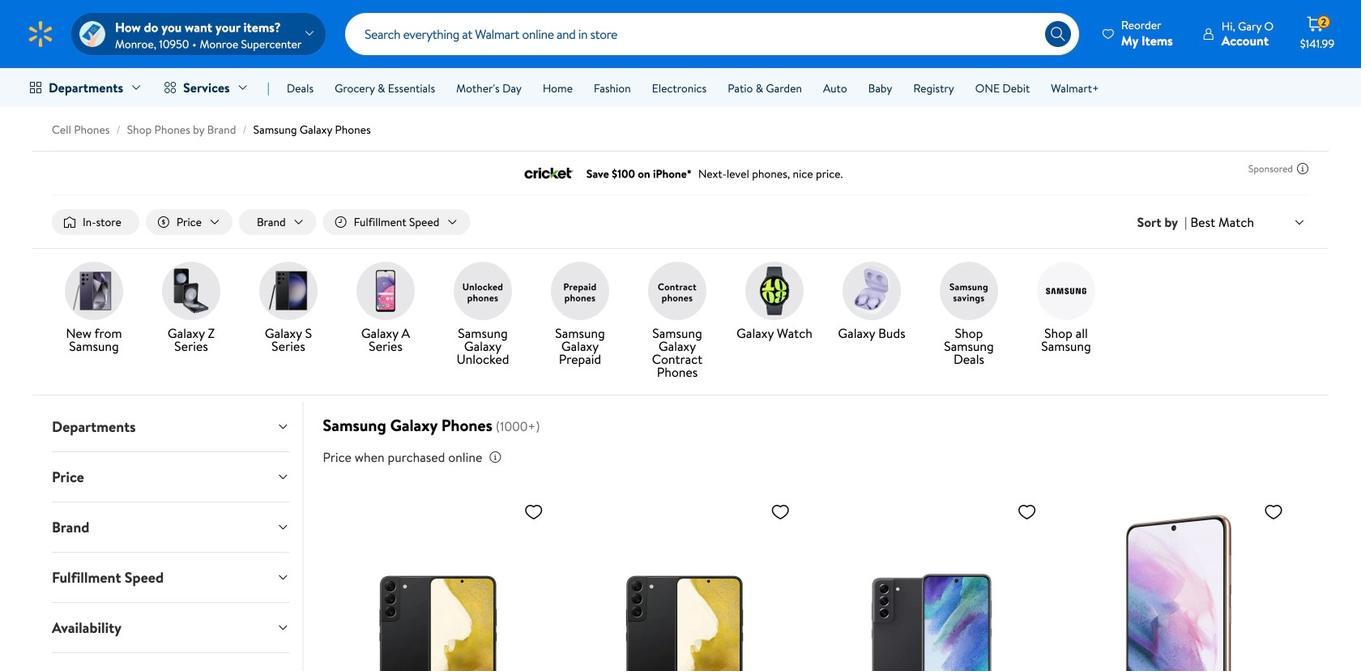 Task type: vqa. For each thing, say whether or not it's contained in the screenshot.
the Add to Favorites list, AT&T Samsung Galaxy S21 FE 5G Graphite, 128GB image
yes



Task type: locate. For each thing, give the bounding box(es) containing it.
contract phones image
[[648, 262, 707, 320]]

add to favorites list, at&t samsung galaxy s21+ 5g violet 128gb image
[[1264, 502, 1284, 522]]

walmart homepage image
[[26, 19, 55, 49]]

Search search field
[[345, 13, 1079, 55]]

 image
[[79, 21, 105, 47]]

at&t samsung galaxy s21+ 5g violet 128gb image
[[1066, 495, 1290, 671]]

1 tab from the top
[[39, 402, 303, 451]]

add to favorites list, verizon samsung galaxy s22 plus 128 gb black image
[[771, 502, 790, 522]]

tab
[[39, 402, 303, 451], [39, 452, 303, 502], [39, 503, 303, 552], [39, 553, 303, 602], [39, 603, 303, 652], [39, 653, 303, 671]]

5 tab from the top
[[39, 603, 303, 652]]

2 tab from the top
[[39, 452, 303, 502]]

galaxy a series image
[[357, 262, 415, 320]]

6 tab from the top
[[39, 653, 303, 671]]

sort and filter section element
[[32, 196, 1329, 248]]

galaxy buds image
[[843, 262, 901, 320]]

verizon samsung galaxy s22 plus 128 gb black image
[[573, 495, 797, 671]]

ad disclaimer and feedback image
[[1297, 162, 1310, 175]]

unlocked phones image
[[454, 262, 512, 320]]



Task type: describe. For each thing, give the bounding box(es) containing it.
at&t samsung galaxy s21 fe 5g graphite, 128gb image
[[819, 495, 1043, 671]]

search icon image
[[1050, 26, 1066, 42]]

at&t samsung galaxy s22 plus phantom black 128gb image
[[326, 495, 550, 671]]

prepaid phones image
[[551, 262, 609, 320]]

samsung savings image
[[940, 262, 998, 320]]

shop all samsung image
[[1037, 262, 1096, 320]]

4 tab from the top
[[39, 553, 303, 602]]

add to favorites list, at&t samsung galaxy s21 fe 5g graphite, 128gb image
[[1018, 502, 1037, 522]]

Walmart Site-Wide search field
[[345, 13, 1079, 55]]

new from samsung image
[[65, 262, 123, 320]]

galaxy z series image
[[162, 262, 220, 320]]

legal information image
[[489, 451, 502, 464]]

galaxy watch image
[[746, 262, 804, 320]]

add to favorites list, at&t samsung galaxy s22 plus phantom black 128gb image
[[524, 502, 544, 522]]

3 tab from the top
[[39, 503, 303, 552]]

galaxy s series image
[[259, 262, 318, 320]]

sort by best match image
[[1293, 216, 1306, 229]]



